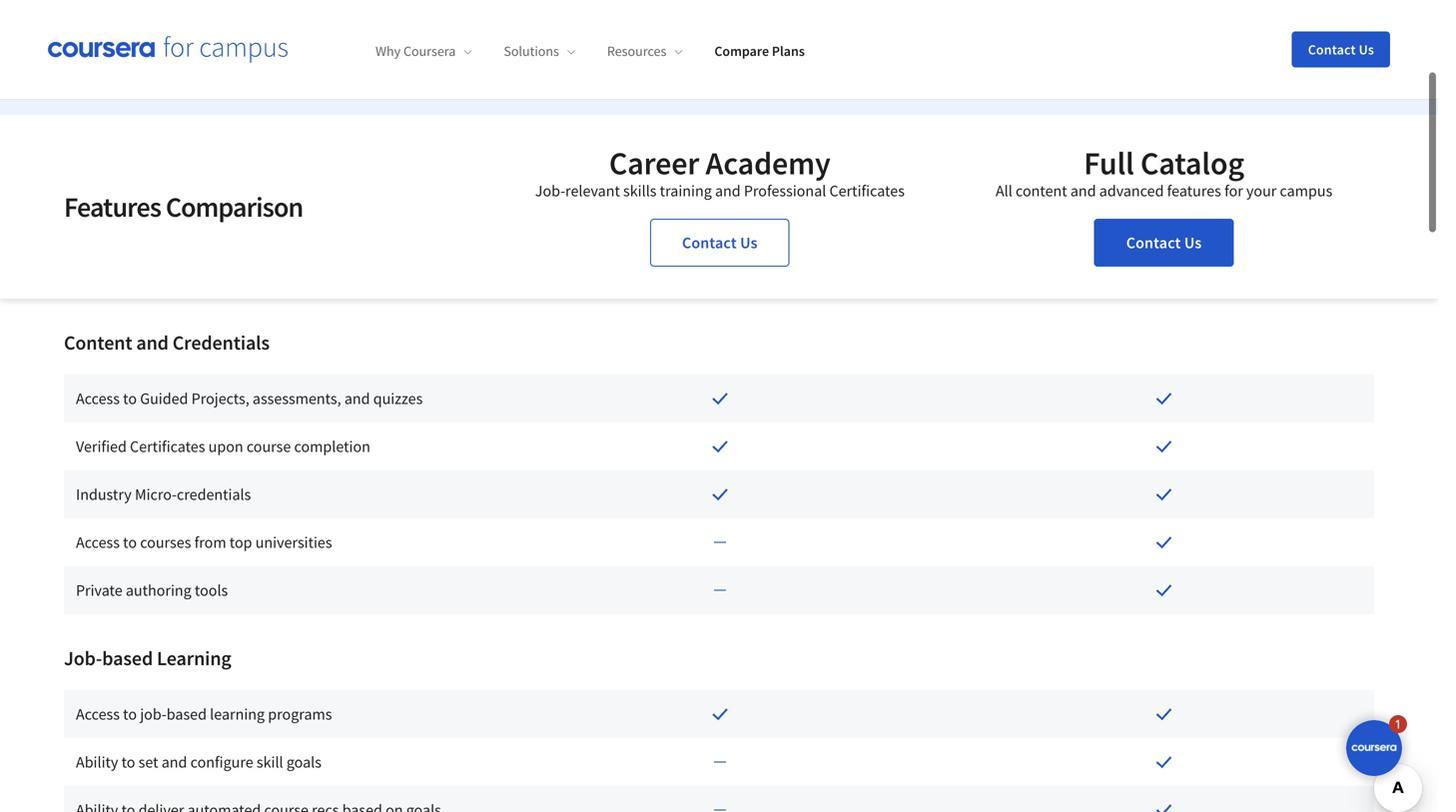 Task type: locate. For each thing, give the bounding box(es) containing it.
0 horizontal spatial learning
[[210, 704, 265, 724]]

0 horizontal spatial job-
[[64, 646, 102, 671]]

contact us link
[[650, 219, 790, 267], [1095, 219, 1235, 267]]

1 horizontal spatial content
[[1016, 181, 1068, 201]]

0 vertical spatial certificates
[[830, 181, 905, 201]]

us for 2nd contact us link from right
[[741, 233, 758, 253]]

1 horizontal spatial for
[[1225, 181, 1244, 201]]

access for content
[[76, 389, 120, 409]]

resources link
[[607, 42, 683, 60]]

1 vertical spatial job-
[[64, 646, 102, 671]]

1 horizontal spatial certificates
[[830, 181, 905, 201]]

1 vertical spatial credentials
[[177, 485, 251, 505]]

access
[[76, 389, 120, 409], [76, 533, 120, 553], [76, 704, 120, 724]]

integrity
[[590, 7, 656, 32]]

based left learning
[[102, 646, 153, 671]]

to
[[488, 7, 505, 32], [123, 389, 137, 409], [123, 533, 137, 553], [123, 704, 137, 724], [121, 752, 135, 772]]

to left set
[[121, 752, 135, 772]]

us
[[1360, 40, 1375, 58], [741, 233, 758, 253], [1185, 233, 1203, 253]]

and
[[175, 7, 206, 32], [302, 7, 332, 32], [660, 7, 690, 32], [715, 181, 741, 201], [1071, 181, 1097, 201], [136, 330, 169, 355], [345, 389, 370, 409], [162, 752, 187, 772]]

and inside the career academy job-relevant skills training and professional certificates
[[715, 181, 741, 201]]

0 vertical spatial for
[[1136, 7, 1159, 32]]

0 vertical spatial job-
[[336, 7, 368, 32]]

career
[[609, 143, 700, 183]]

0 vertical spatial based
[[368, 7, 416, 32]]

1 horizontal spatial learning
[[419, 7, 485, 32]]

top
[[230, 533, 252, 553]]

for right the plan
[[1136, 7, 1159, 32]]

1 horizontal spatial contact us link
[[1095, 219, 1235, 267]]

0 horizontal spatial you
[[926, 7, 955, 32]]

access up verified
[[76, 389, 120, 409]]

from
[[194, 533, 226, 553]]

contact us
[[1309, 40, 1375, 58], [682, 233, 758, 253], [1127, 233, 1203, 253]]

0 vertical spatial access
[[76, 389, 120, 409]]

relevant
[[566, 181, 620, 201]]

0 horizontal spatial contact
[[682, 233, 737, 253]]

1 horizontal spatial us
[[1185, 233, 1203, 253]]

1 vertical spatial certificates
[[130, 437, 205, 457]]

features
[[1168, 181, 1222, 201]]

goals
[[287, 752, 322, 772]]

access up ability
[[76, 704, 120, 724]]

can
[[959, 7, 988, 32]]

content
[[64, 330, 132, 355]]

0 horizontal spatial contact us link
[[650, 219, 790, 267]]

1 horizontal spatial contact us
[[1127, 233, 1203, 253]]

access to courses from top universities
[[76, 533, 332, 553]]

us for contact us button
[[1360, 40, 1375, 58]]

1 vertical spatial access
[[76, 533, 120, 553]]

0 vertical spatial job-
[[535, 181, 566, 201]]

find
[[991, 7, 1022, 32]]

solutions link
[[504, 42, 575, 60]]

contact us link down training
[[650, 219, 790, 267]]

job- down the private
[[64, 646, 102, 671]]

1 horizontal spatial job-
[[535, 181, 566, 201]]

quizzes
[[373, 389, 423, 409]]

0 horizontal spatial certificates
[[130, 437, 205, 457]]

1 you from the left
[[926, 7, 955, 32]]

1 horizontal spatial you
[[1162, 7, 1192, 32]]

contact
[[1309, 40, 1357, 58], [682, 233, 737, 253], [1127, 233, 1182, 253]]

resources
[[607, 42, 667, 60]]

for
[[1136, 7, 1159, 32], [1225, 181, 1244, 201]]

0 vertical spatial learning
[[419, 7, 485, 32]]

credentials up "coursera for campus" image
[[209, 7, 298, 32]]

contact for contact us button
[[1309, 40, 1357, 58]]

for left your
[[1225, 181, 1244, 201]]

authoring
[[126, 581, 192, 601]]

0 horizontal spatial content
[[110, 7, 171, 32]]

to for access to guided projects, assessments, and quizzes
[[123, 389, 137, 409]]

to left guided
[[123, 389, 137, 409]]

full
[[1084, 143, 1135, 183]]

1 horizontal spatial contact
[[1127, 233, 1182, 253]]

assessments,
[[253, 389, 341, 409]]

verified certificates upon course completion
[[76, 437, 371, 457]]

content up "coursera for campus" image
[[110, 7, 171, 32]]

you
[[926, 7, 955, 32], [1162, 7, 1192, 32]]

you left on on the top of page
[[1162, 7, 1192, 32]]

to for ability to set and configure skill goals
[[121, 752, 135, 772]]

0 horizontal spatial based
[[102, 646, 153, 671]]

1 horizontal spatial based
[[167, 704, 207, 724]]

certificates right professional
[[830, 181, 905, 201]]

1 vertical spatial for
[[1225, 181, 1244, 201]]

credentials
[[209, 7, 298, 32], [177, 485, 251, 505]]

from content and credentials and job-based learning to academic integrity and program management tools, you can find the right plan for you on coursera.
[[64, 7, 1296, 32]]

compare plans link
[[715, 42, 805, 60]]

job- left the skills on the top left
[[535, 181, 566, 201]]

ability
[[76, 752, 118, 772]]

2 vertical spatial access
[[76, 704, 120, 724]]

why coursera link
[[376, 42, 472, 60]]

learning up configure
[[210, 704, 265, 724]]

1 vertical spatial job-
[[140, 704, 167, 724]]

1 vertical spatial content
[[1016, 181, 1068, 201]]

full catalog all content and advanced features for your campus
[[996, 143, 1333, 201]]

professional
[[744, 181, 827, 201]]

based
[[368, 7, 416, 32], [102, 646, 153, 671], [167, 704, 207, 724]]

from
[[64, 7, 106, 32]]

us inside button
[[1360, 40, 1375, 58]]

micro-
[[135, 485, 177, 505]]

based up 'ability to set and configure skill goals'
[[167, 704, 207, 724]]

contact us for second contact us link from the left
[[1127, 233, 1203, 253]]

ability to set and configure skill goals
[[76, 752, 322, 772]]

2 vertical spatial based
[[167, 704, 207, 724]]

contact us link down 'features'
[[1095, 219, 1235, 267]]

contact us for contact us button
[[1309, 40, 1375, 58]]

to down job-based learning at the bottom of page
[[123, 704, 137, 724]]

to left courses
[[123, 533, 137, 553]]

contact us button
[[1293, 31, 1391, 67]]

contact us inside button
[[1309, 40, 1375, 58]]

management
[[767, 7, 874, 32]]

0 horizontal spatial for
[[1136, 7, 1159, 32]]

0 horizontal spatial contact us
[[682, 233, 758, 253]]

based up why
[[368, 7, 416, 32]]

coursera.
[[1220, 7, 1296, 32]]

contact inside button
[[1309, 40, 1357, 58]]

1 access from the top
[[76, 389, 120, 409]]

coursera for campus image
[[48, 36, 288, 63]]

catalog
[[1141, 143, 1245, 183]]

1 horizontal spatial job-
[[336, 7, 368, 32]]

solutions
[[504, 42, 559, 60]]

certificates down guided
[[130, 437, 205, 457]]

certificates
[[830, 181, 905, 201], [130, 437, 205, 457]]

2 horizontal spatial contact
[[1309, 40, 1357, 58]]

2 horizontal spatial us
[[1360, 40, 1375, 58]]

1 vertical spatial based
[[102, 646, 153, 671]]

job-
[[535, 181, 566, 201], [64, 646, 102, 671]]

0 horizontal spatial us
[[741, 233, 758, 253]]

you left can
[[926, 7, 955, 32]]

job-
[[336, 7, 368, 32], [140, 704, 167, 724]]

3 access from the top
[[76, 704, 120, 724]]

to up solutions
[[488, 7, 505, 32]]

compare
[[715, 42, 769, 60]]

2 access from the top
[[76, 533, 120, 553]]

learning
[[419, 7, 485, 32], [210, 704, 265, 724]]

content
[[110, 7, 171, 32], [1016, 181, 1068, 201]]

learning up coursera on the top left of page
[[419, 7, 485, 32]]

content right 'all' on the right of the page
[[1016, 181, 1068, 201]]

credentials up from
[[177, 485, 251, 505]]

2 horizontal spatial contact us
[[1309, 40, 1375, 58]]

to for access to job-based learning programs
[[123, 704, 137, 724]]

access up the private
[[76, 533, 120, 553]]

program
[[694, 7, 763, 32]]



Task type: describe. For each thing, give the bounding box(es) containing it.
academic
[[508, 7, 586, 32]]

industry
[[76, 485, 132, 505]]

plans
[[772, 42, 805, 60]]

why coursera
[[376, 42, 456, 60]]

skills
[[624, 181, 657, 201]]

private
[[76, 581, 123, 601]]

guided
[[140, 389, 188, 409]]

verified
[[76, 437, 127, 457]]

universities
[[256, 533, 332, 553]]

academy
[[706, 143, 831, 183]]

job-based learning
[[64, 646, 232, 671]]

access to guided projects, assessments, and quizzes
[[76, 389, 423, 409]]

for inside full catalog all content and advanced features for your campus
[[1225, 181, 1244, 201]]

coursera
[[404, 42, 456, 60]]

us for second contact us link from the left
[[1185, 233, 1203, 253]]

0 horizontal spatial job-
[[140, 704, 167, 724]]

training
[[660, 181, 712, 201]]

career academy job-relevant skills training and professional certificates
[[535, 143, 905, 201]]

compare plans
[[715, 42, 805, 60]]

2 you from the left
[[1162, 7, 1192, 32]]

contact for 2nd contact us link from right
[[682, 233, 737, 253]]

job- inside the career academy job-relevant skills training and professional certificates
[[535, 181, 566, 201]]

why
[[376, 42, 401, 60]]

advanced
[[1100, 181, 1165, 201]]

set
[[139, 752, 158, 772]]

1 vertical spatial learning
[[210, 704, 265, 724]]

skill
[[257, 752, 283, 772]]

comparison
[[166, 189, 303, 224]]

features
[[64, 189, 161, 224]]

content and credentials
[[64, 330, 270, 355]]

completion
[[294, 437, 371, 457]]

content inside full catalog all content and advanced features for your campus
[[1016, 181, 1068, 201]]

course
[[247, 437, 291, 457]]

contact for second contact us link from the left
[[1127, 233, 1182, 253]]

access to job-based learning programs
[[76, 704, 332, 724]]

and inside full catalog all content and advanced features for your campus
[[1071, 181, 1097, 201]]

2 horizontal spatial based
[[368, 7, 416, 32]]

your
[[1247, 181, 1277, 201]]

all
[[996, 181, 1013, 201]]

projects,
[[191, 389, 250, 409]]

certificates inside the career academy job-relevant skills training and professional certificates
[[830, 181, 905, 201]]

0 vertical spatial credentials
[[209, 7, 298, 32]]

2 contact us link from the left
[[1095, 219, 1235, 267]]

to for access to courses from top universities
[[123, 533, 137, 553]]

tools
[[195, 581, 228, 601]]

the
[[1026, 7, 1052, 32]]

programs
[[268, 704, 332, 724]]

learning
[[157, 646, 232, 671]]

plan
[[1097, 7, 1133, 32]]

access for job-
[[76, 704, 120, 724]]

on
[[1195, 7, 1216, 32]]

private authoring tools
[[76, 581, 228, 601]]

features comparison
[[64, 189, 303, 224]]

campus
[[1281, 181, 1333, 201]]

tools,
[[878, 7, 922, 32]]

configure
[[190, 752, 254, 772]]

credentials
[[173, 330, 270, 355]]

contact us for 2nd contact us link from right
[[682, 233, 758, 253]]

1 contact us link from the left
[[650, 219, 790, 267]]

upon
[[208, 437, 243, 457]]

courses
[[140, 533, 191, 553]]

0 vertical spatial content
[[110, 7, 171, 32]]

right
[[1056, 7, 1094, 32]]

industry micro-credentials
[[76, 485, 251, 505]]



Task type: vqa. For each thing, say whether or not it's contained in the screenshot.
integrity
yes



